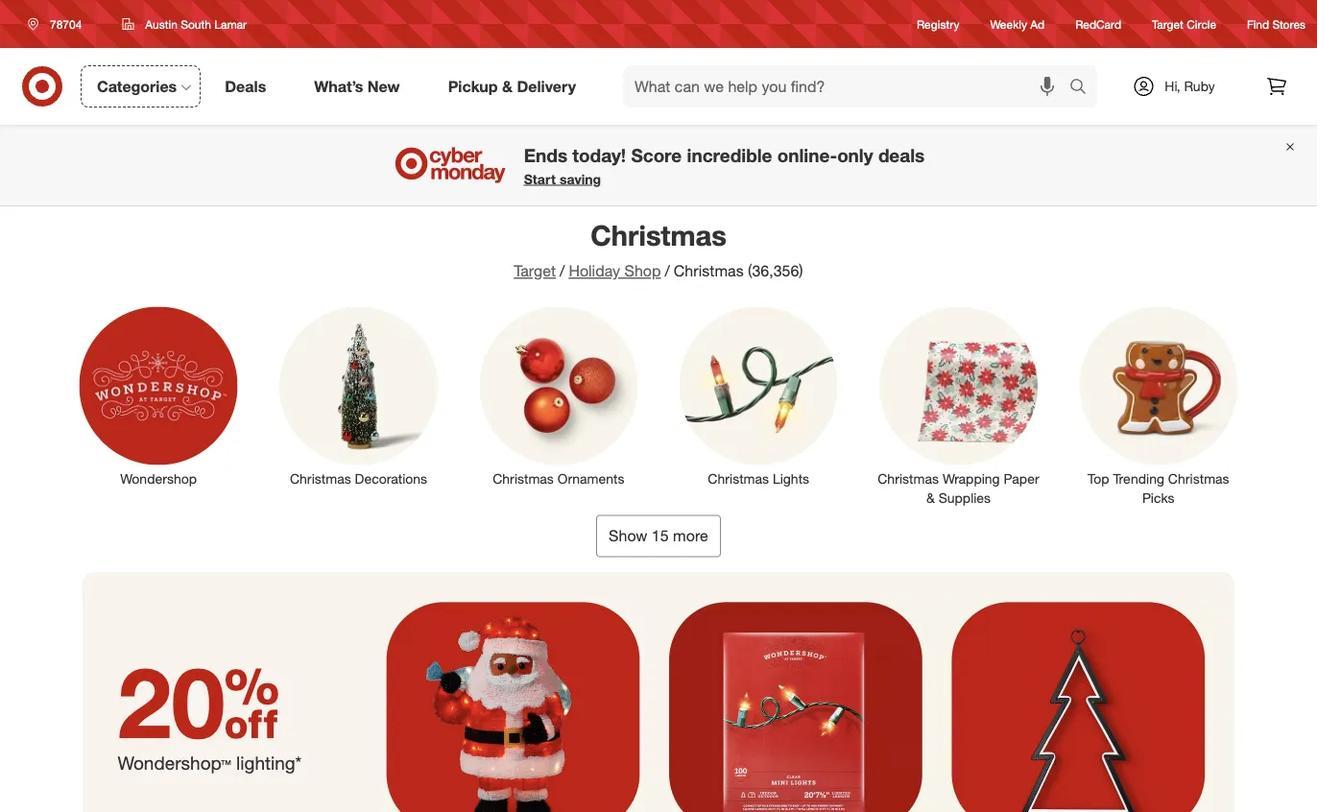 Task type: describe. For each thing, give the bounding box(es) containing it.
christmas decorations
[[290, 470, 427, 487]]

christmas wrapping paper & supplies link
[[867, 303, 1051, 508]]

paper
[[1004, 470, 1040, 487]]

hi,
[[1165, 78, 1181, 95]]

weekly
[[991, 17, 1028, 31]]

christmas right "shop"
[[674, 262, 744, 280]]

supplies
[[939, 489, 991, 506]]

0 vertical spatial &
[[502, 77, 513, 96]]

saving
[[560, 171, 601, 187]]

find stores link
[[1248, 16, 1306, 32]]

& inside christmas wrapping paper & supplies
[[927, 489, 935, 506]]

categories link
[[81, 65, 201, 108]]

20
[[118, 643, 280, 761]]

christmas lights
[[708, 470, 810, 487]]

registry
[[917, 17, 960, 31]]

deals
[[225, 77, 266, 96]]

wondershop inside 20 wondershop ™ lighting*
[[118, 752, 221, 774]]

target link
[[514, 262, 556, 280]]

show 15 more button
[[597, 515, 721, 558]]

weekly ad
[[991, 17, 1045, 31]]

redcard
[[1076, 17, 1122, 31]]

holiday shop link
[[569, 262, 661, 280]]

cyber monday target deals image
[[393, 142, 509, 188]]

ruby
[[1185, 78, 1216, 95]]

trending
[[1114, 470, 1165, 487]]

what's
[[314, 77, 363, 96]]

top
[[1088, 470, 1110, 487]]

categories
[[97, 77, 177, 96]]

start
[[524, 171, 556, 187]]

delivery
[[517, 77, 576, 96]]

0 vertical spatial target
[[1153, 17, 1184, 31]]

78704 button
[[15, 7, 102, 41]]

top trending christmas picks
[[1088, 470, 1230, 506]]

pickup & delivery
[[448, 77, 576, 96]]

lights
[[773, 470, 810, 487]]

christmas for christmas lights
[[708, 470, 769, 487]]

what's new
[[314, 77, 400, 96]]

ornaments
[[558, 470, 625, 487]]

new
[[368, 77, 400, 96]]

christmas inside top trending christmas picks
[[1169, 470, 1230, 487]]

find
[[1248, 17, 1270, 31]]

0 vertical spatial wondershop
[[120, 470, 197, 487]]

christmas for christmas target / holiday shop / christmas (36,356)
[[591, 218, 727, 252]]

78704
[[50, 17, 82, 31]]

christmas ornaments link
[[466, 303, 651, 488]]

south
[[181, 17, 211, 31]]

15
[[652, 527, 669, 546]]

christmas wrapping paper & supplies
[[878, 470, 1040, 506]]

christmas for christmas wrapping paper & supplies
[[878, 470, 939, 487]]

target circle link
[[1153, 16, 1217, 32]]

deals link
[[209, 65, 290, 108]]

christmas ornaments
[[493, 470, 625, 487]]

online-
[[778, 144, 838, 166]]

christmas for christmas decorations
[[290, 470, 351, 487]]

(36,356)
[[748, 262, 804, 280]]



Task type: locate. For each thing, give the bounding box(es) containing it.
top trending christmas picks link
[[1067, 303, 1251, 508]]

/ right "shop"
[[665, 262, 670, 280]]

circle
[[1187, 17, 1217, 31]]

christmas up supplies
[[878, 470, 939, 487]]

wondershop link
[[66, 303, 251, 488]]

only
[[838, 144, 874, 166]]

holiday
[[569, 262, 621, 280]]

show 15 more
[[609, 527, 709, 546]]

christmas inside christmas wrapping paper & supplies
[[878, 470, 939, 487]]

more
[[673, 527, 709, 546]]

lamar
[[214, 17, 247, 31]]

ends today! score incredible online-only deals start saving
[[524, 144, 925, 187]]

deals
[[879, 144, 925, 166]]

decorations
[[355, 470, 427, 487]]

score
[[631, 144, 682, 166]]

find stores
[[1248, 17, 1306, 31]]

christmas for christmas ornaments
[[493, 470, 554, 487]]

redcard link
[[1076, 16, 1122, 32]]

1 vertical spatial &
[[927, 489, 935, 506]]

austin south lamar button
[[110, 7, 259, 41]]

& left supplies
[[927, 489, 935, 506]]

shop
[[625, 262, 661, 280]]

search button
[[1061, 65, 1107, 111]]

christmas left lights
[[708, 470, 769, 487]]

1 horizontal spatial /
[[665, 262, 670, 280]]

ends
[[524, 144, 568, 166]]

christmas
[[591, 218, 727, 252], [674, 262, 744, 280], [290, 470, 351, 487], [493, 470, 554, 487], [708, 470, 769, 487], [878, 470, 939, 487], [1169, 470, 1230, 487]]

registry link
[[917, 16, 960, 32]]

pickup
[[448, 77, 498, 96]]

1 vertical spatial wondershop
[[118, 752, 221, 774]]

pickup & delivery link
[[432, 65, 600, 108]]

1 vertical spatial target
[[514, 262, 556, 280]]

2 / from the left
[[665, 262, 670, 280]]

ad
[[1031, 17, 1045, 31]]

1 horizontal spatial &
[[927, 489, 935, 506]]

today!
[[573, 144, 626, 166]]

target left circle at the top
[[1153, 17, 1184, 31]]

What can we help you find? suggestions appear below search field
[[623, 65, 1075, 108]]

weekly ad link
[[991, 16, 1045, 32]]

wrapping
[[943, 470, 1000, 487]]

/
[[560, 262, 565, 280], [665, 262, 670, 280]]

what's new link
[[298, 65, 424, 108]]

& right "pickup"
[[502, 77, 513, 96]]

1 / from the left
[[560, 262, 565, 280]]

show
[[609, 527, 648, 546]]

christmas target / holiday shop / christmas (36,356)
[[514, 218, 804, 280]]

0 horizontal spatial &
[[502, 77, 513, 96]]

target inside christmas target / holiday shop / christmas (36,356)
[[514, 262, 556, 280]]

picks
[[1143, 489, 1175, 506]]

austin
[[145, 17, 178, 31]]

hi, ruby
[[1165, 78, 1216, 95]]

lighting*
[[236, 752, 302, 774]]

0 horizontal spatial target
[[514, 262, 556, 280]]

christmas decorations link
[[266, 303, 451, 488]]

0 horizontal spatial /
[[560, 262, 565, 280]]

target
[[1153, 17, 1184, 31], [514, 262, 556, 280]]

christmas up picks
[[1169, 470, 1230, 487]]

christmas up "shop"
[[591, 218, 727, 252]]

&
[[502, 77, 513, 96], [927, 489, 935, 506]]

wondershop
[[120, 470, 197, 487], [118, 752, 221, 774]]

austin south lamar
[[145, 17, 247, 31]]

target circle
[[1153, 17, 1217, 31]]

target left holiday
[[514, 262, 556, 280]]

20 wondershop ™ lighting*
[[118, 643, 302, 774]]

search
[[1061, 79, 1107, 98]]

incredible
[[687, 144, 773, 166]]

/ right target link
[[560, 262, 565, 280]]

christmas left the ornaments
[[493, 470, 554, 487]]

1 horizontal spatial target
[[1153, 17, 1184, 31]]

christmas left decorations
[[290, 470, 351, 487]]

™
[[221, 752, 231, 774]]

christmas lights link
[[667, 303, 851, 488]]

stores
[[1273, 17, 1306, 31]]



Task type: vqa. For each thing, say whether or not it's contained in the screenshot.
Show 15 more
yes



